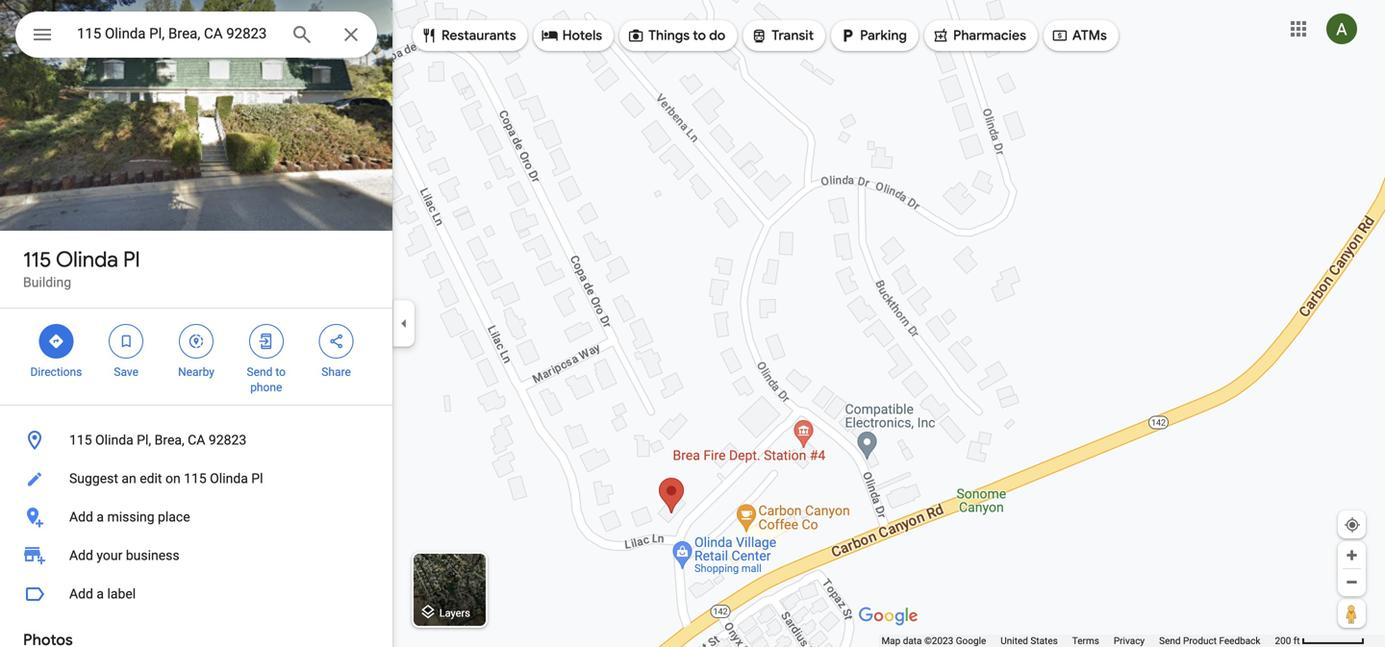 Task type: describe. For each thing, give the bounding box(es) containing it.
ca
[[188, 433, 205, 449]]

to inside  things to do
[[693, 27, 706, 44]]

add for add your business
[[69, 548, 93, 564]]

send product feedback button
[[1160, 635, 1261, 648]]

suggest an edit on 115 olinda pl
[[69, 471, 263, 487]]

115 for pl,
[[69, 433, 92, 449]]

actions for 115 olinda pl region
[[0, 309, 393, 405]]

115 Olinda Pl, Brea, CA 92823 field
[[15, 12, 377, 58]]

label
[[107, 587, 136, 603]]

terms button
[[1073, 635, 1100, 648]]

united
[[1001, 636, 1029, 647]]

footer inside google maps element
[[882, 635, 1276, 648]]

 restaurants
[[421, 25, 517, 46]]

add a missing place
[[69, 510, 190, 526]]

200
[[1276, 636, 1292, 647]]

add a label button
[[0, 576, 393, 614]]

pl inside button
[[251, 471, 263, 487]]

to inside send to phone
[[276, 366, 286, 379]]

share
[[322, 366, 351, 379]]

115 olinda pl building
[[23, 246, 140, 291]]

2 horizontal spatial 115
[[184, 471, 207, 487]]

directions
[[30, 366, 82, 379]]

a for missing
[[97, 510, 104, 526]]

hotels
[[563, 27, 603, 44]]

add a label
[[69, 587, 136, 603]]

show street view coverage image
[[1339, 600, 1367, 628]]

phone
[[250, 381, 282, 395]]

115 olinda pl main content
[[0, 0, 393, 648]]

edit
[[140, 471, 162, 487]]

 hotels
[[542, 25, 603, 46]]

parking
[[861, 27, 908, 44]]

map
[[882, 636, 901, 647]]

 parking
[[839, 25, 908, 46]]

92823
[[209, 433, 247, 449]]

115 olinda pl, brea, ca 92823 button
[[0, 422, 393, 460]]

add for add a label
[[69, 587, 93, 603]]

things
[[649, 27, 690, 44]]

suggest an edit on 115 olinda pl button
[[0, 460, 393, 499]]

send product feedback
[[1160, 636, 1261, 647]]

an
[[122, 471, 136, 487]]


[[542, 25, 559, 46]]

115 olinda pl, brea, ca 92823
[[69, 433, 247, 449]]

zoom in image
[[1346, 549, 1360, 563]]

transit
[[772, 27, 814, 44]]

terms
[[1073, 636, 1100, 647]]

atms
[[1073, 27, 1108, 44]]

 button
[[15, 12, 69, 62]]


[[421, 25, 438, 46]]



Task type: vqa. For each thing, say whether or not it's contained in the screenshot.
200
yes



Task type: locate. For each thing, give the bounding box(es) containing it.
united states button
[[1001, 635, 1059, 648]]

olinda left pl,
[[95, 433, 134, 449]]

zoom out image
[[1346, 576, 1360, 590]]

add down suggest
[[69, 510, 93, 526]]

3 add from the top
[[69, 587, 93, 603]]

115 up "building"
[[23, 246, 51, 273]]

suggest
[[69, 471, 118, 487]]

your
[[97, 548, 123, 564]]

privacy
[[1114, 636, 1145, 647]]

1 vertical spatial a
[[97, 587, 104, 603]]


[[328, 331, 345, 352]]

115 up suggest
[[69, 433, 92, 449]]

115 inside 115 olinda pl building
[[23, 246, 51, 273]]

google account: angela cha  
(angela.cha@adept.ai) image
[[1327, 14, 1358, 44]]

states
[[1031, 636, 1059, 647]]

2 vertical spatial 115
[[184, 471, 207, 487]]

1 vertical spatial send
[[1160, 636, 1181, 647]]

google maps element
[[0, 0, 1386, 648]]

 transit
[[751, 25, 814, 46]]

 atms
[[1052, 25, 1108, 46]]

save
[[114, 366, 139, 379]]

feedback
[[1220, 636, 1261, 647]]

layers
[[440, 608, 471, 620]]

2 vertical spatial add
[[69, 587, 93, 603]]

1 horizontal spatial pl
[[251, 471, 263, 487]]

1 horizontal spatial 115
[[69, 433, 92, 449]]

footer
[[882, 635, 1276, 648]]

a
[[97, 510, 104, 526], [97, 587, 104, 603]]

2 a from the top
[[97, 587, 104, 603]]

business
[[126, 548, 180, 564]]

pl down 115 olinda pl, brea, ca 92823 button
[[251, 471, 263, 487]]

200 ft
[[1276, 636, 1301, 647]]

send to phone
[[247, 366, 286, 395]]


[[31, 21, 54, 49]]

google
[[956, 636, 987, 647]]

 search field
[[15, 12, 377, 62]]

0 vertical spatial a
[[97, 510, 104, 526]]

building
[[23, 275, 71, 291]]

add your business link
[[0, 537, 393, 576]]


[[628, 25, 645, 46]]

115 for pl
[[23, 246, 51, 273]]

send inside button
[[1160, 636, 1181, 647]]

send for send product feedback
[[1160, 636, 1181, 647]]


[[188, 331, 205, 352]]

0 vertical spatial add
[[69, 510, 93, 526]]


[[48, 331, 65, 352]]

on
[[166, 471, 181, 487]]

add your business
[[69, 548, 180, 564]]

none field inside 115 olinda pl, brea, ca 92823 field
[[77, 22, 275, 45]]

pl inside 115 olinda pl building
[[123, 246, 140, 273]]


[[1052, 25, 1069, 46]]

0 horizontal spatial 115
[[23, 246, 51, 273]]

115 right the on
[[184, 471, 207, 487]]

200 ft button
[[1276, 636, 1366, 647]]

restaurants
[[442, 27, 517, 44]]

2 vertical spatial olinda
[[210, 471, 248, 487]]

olinda for pl
[[56, 246, 118, 273]]

to
[[693, 27, 706, 44], [276, 366, 286, 379]]

add left your on the bottom of page
[[69, 548, 93, 564]]

pl
[[123, 246, 140, 273], [251, 471, 263, 487]]


[[751, 25, 768, 46]]

olinda inside 115 olinda pl building
[[56, 246, 118, 273]]

olinda for pl,
[[95, 433, 134, 449]]

add for add a missing place
[[69, 510, 93, 526]]

0 horizontal spatial to
[[276, 366, 286, 379]]

olinda
[[56, 246, 118, 273], [95, 433, 134, 449], [210, 471, 248, 487]]

map data ©2023 google
[[882, 636, 987, 647]]

©2023
[[925, 636, 954, 647]]

2 add from the top
[[69, 548, 93, 564]]

product
[[1184, 636, 1218, 647]]

115
[[23, 246, 51, 273], [69, 433, 92, 449], [184, 471, 207, 487]]

 things to do
[[628, 25, 726, 46]]

1 vertical spatial olinda
[[95, 433, 134, 449]]


[[118, 331, 135, 352]]

a left missing
[[97, 510, 104, 526]]

1 vertical spatial to
[[276, 366, 286, 379]]

missing
[[107, 510, 155, 526]]

add a missing place button
[[0, 499, 393, 537]]

footer containing map data ©2023 google
[[882, 635, 1276, 648]]

collapse side panel image
[[394, 313, 415, 334]]

nearby
[[178, 366, 215, 379]]

pharmacies
[[954, 27, 1027, 44]]

0 horizontal spatial pl
[[123, 246, 140, 273]]

 pharmacies
[[933, 25, 1027, 46]]

pl,
[[137, 433, 151, 449]]

add
[[69, 510, 93, 526], [69, 548, 93, 564], [69, 587, 93, 603]]

1 vertical spatial 115
[[69, 433, 92, 449]]

send inside send to phone
[[247, 366, 273, 379]]

brea,
[[155, 433, 185, 449]]

1 horizontal spatial to
[[693, 27, 706, 44]]

a left label
[[97, 587, 104, 603]]

add left label
[[69, 587, 93, 603]]


[[258, 331, 275, 352]]

do
[[710, 27, 726, 44]]

ft
[[1294, 636, 1301, 647]]

0 vertical spatial send
[[247, 366, 273, 379]]

1 add from the top
[[69, 510, 93, 526]]

send left product
[[1160, 636, 1181, 647]]

0 vertical spatial olinda
[[56, 246, 118, 273]]

0 vertical spatial 115
[[23, 246, 51, 273]]

0 vertical spatial to
[[693, 27, 706, 44]]

send for send to phone
[[247, 366, 273, 379]]

0 vertical spatial pl
[[123, 246, 140, 273]]

0 horizontal spatial send
[[247, 366, 273, 379]]


[[933, 25, 950, 46]]

pl up 
[[123, 246, 140, 273]]

1 vertical spatial pl
[[251, 471, 263, 487]]

place
[[158, 510, 190, 526]]

1 a from the top
[[97, 510, 104, 526]]

privacy button
[[1114, 635, 1145, 648]]

olinda up "building"
[[56, 246, 118, 273]]


[[839, 25, 857, 46]]

show your location image
[[1345, 517, 1362, 534]]

1 vertical spatial add
[[69, 548, 93, 564]]

1 horizontal spatial send
[[1160, 636, 1181, 647]]

send up "phone"
[[247, 366, 273, 379]]

a for label
[[97, 587, 104, 603]]

send
[[247, 366, 273, 379], [1160, 636, 1181, 647]]

united states
[[1001, 636, 1059, 647]]

data
[[903, 636, 923, 647]]

to up "phone"
[[276, 366, 286, 379]]

None field
[[77, 22, 275, 45]]

olinda down 92823
[[210, 471, 248, 487]]

to left do
[[693, 27, 706, 44]]



